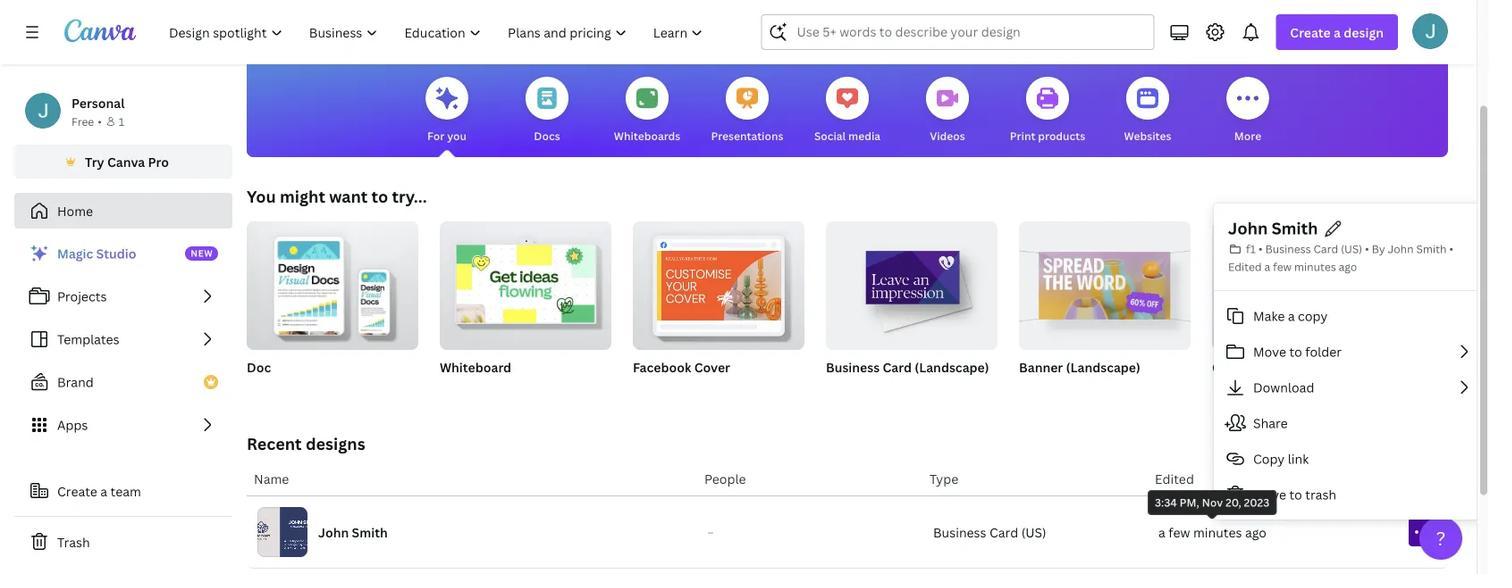 Task type: locate. For each thing, give the bounding box(es) containing it.
move for move to folder
[[1253, 343, 1286, 360]]

1 horizontal spatial smith
[[1272, 218, 1318, 240]]

group for graph (unlimited)
[[1212, 222, 1384, 350]]

by john smith edited a few minutes ago
[[1228, 242, 1447, 274]]

ago inside by john smith edited a few minutes ago
[[1339, 260, 1357, 274]]

business inside 'group'
[[826, 359, 880, 376]]

templates link
[[14, 322, 232, 358]]

0 vertical spatial ago
[[1339, 260, 1357, 274]]

few down john smith button
[[1273, 260, 1292, 274]]

2 horizontal spatial smith
[[1416, 242, 1447, 257]]

share
[[1253, 415, 1288, 432]]

edited up the "3:34"
[[1155, 471, 1194, 488]]

3:34
[[1155, 496, 1177, 510]]

make
[[1253, 308, 1285, 325]]

0 vertical spatial (us)
[[1341, 242, 1362, 257]]

create a design
[[1290, 24, 1384, 41]]

to left trash
[[1289, 487, 1302, 503]]

to left try...
[[371, 185, 388, 207]]

2 vertical spatial business
[[933, 524, 986, 541]]

0 vertical spatial john smith
[[1228, 218, 1318, 240]]

move down make
[[1253, 343, 1286, 360]]

presentations button
[[711, 64, 783, 157]]

doc group
[[247, 215, 418, 399]]

1 vertical spatial card
[[883, 359, 912, 376]]

john down designs
[[318, 524, 349, 541]]

(landscape) inside group
[[1066, 359, 1140, 376]]

name
[[254, 471, 289, 488]]

card inside 'group'
[[883, 359, 912, 376]]

you
[[447, 128, 466, 143]]

create left design
[[1290, 24, 1331, 41]]

to left the 'folder'
[[1289, 343, 1302, 360]]

2 (landscape) from the left
[[1066, 359, 1140, 376]]

(landscape) left banner
[[915, 359, 989, 376]]

a inside make a copy button
[[1288, 308, 1295, 325]]

create
[[1290, 24, 1331, 41], [57, 483, 97, 500]]

group for doc
[[247, 215, 418, 350]]

try canva pro
[[85, 153, 169, 170]]

0 horizontal spatial ago
[[1245, 524, 1267, 541]]

link
[[1288, 451, 1309, 468]]

copy link
[[1253, 451, 1309, 468]]

1 vertical spatial edited
[[1155, 471, 1194, 488]]

0 horizontal spatial edited
[[1155, 471, 1194, 488]]

business card (us) down type
[[933, 524, 1046, 541]]

edited
[[1228, 260, 1262, 274], [1155, 471, 1194, 488]]

to
[[371, 185, 388, 207], [1289, 343, 1302, 360], [1289, 487, 1302, 503]]

0 horizontal spatial (us)
[[1021, 524, 1046, 541]]

1 horizontal spatial john
[[1228, 218, 1268, 240]]

1640 × 924 px button
[[633, 381, 721, 399]]

a for copy
[[1288, 308, 1295, 325]]

john smith
[[1228, 218, 1318, 240], [318, 524, 388, 541]]

1 vertical spatial business card (us)
[[933, 524, 1046, 541]]

1 vertical spatial business
[[826, 359, 880, 376]]

websites
[[1124, 128, 1171, 143]]

(landscape) right banner
[[1066, 359, 1140, 376]]

edited inside by john smith edited a few minutes ago
[[1228, 260, 1262, 274]]

group
[[247, 215, 418, 350], [440, 215, 611, 350], [633, 215, 804, 350], [826, 215, 998, 350], [1019, 215, 1191, 350], [1212, 222, 1384, 350]]

(landscape) inside 'group'
[[915, 359, 989, 376]]

make a copy
[[1253, 308, 1328, 325]]

create inside dropdown button
[[1290, 24, 1331, 41]]

None search field
[[761, 14, 1154, 50]]

2 vertical spatial smith
[[352, 524, 388, 541]]

1 horizontal spatial few
[[1273, 260, 1292, 274]]

websites button
[[1124, 64, 1171, 157]]

new
[[191, 248, 213, 260]]

create inside button
[[57, 483, 97, 500]]

social
[[814, 128, 846, 143]]

2 move from the top
[[1253, 487, 1286, 503]]

1 vertical spatial (us)
[[1021, 524, 1046, 541]]

2 horizontal spatial john
[[1388, 242, 1414, 257]]

pm,
[[1180, 496, 1199, 510]]

1 vertical spatial move
[[1253, 487, 1286, 503]]

1 horizontal spatial business
[[933, 524, 986, 541]]

0 horizontal spatial (landscape)
[[915, 359, 989, 376]]

list
[[14, 236, 232, 443]]

1 - from the left
[[708, 528, 711, 538]]

a left the copy
[[1288, 308, 1295, 325]]

1 vertical spatial create
[[57, 483, 97, 500]]

pro
[[148, 153, 169, 170]]

0 vertical spatial smith
[[1272, 218, 1318, 240]]

studio
[[96, 245, 136, 262]]

create left team
[[57, 483, 97, 500]]

smith inside by john smith edited a few minutes ago
[[1416, 242, 1447, 257]]

move down copy
[[1253, 487, 1286, 503]]

1 horizontal spatial minutes
[[1294, 260, 1336, 274]]

graph (unlimited) unlimited
[[1212, 359, 1321, 397]]

smith inside button
[[1272, 218, 1318, 240]]

0 horizontal spatial minutes
[[1193, 524, 1242, 541]]

0 horizontal spatial card
[[883, 359, 912, 376]]

few down 'pm,'
[[1168, 524, 1190, 541]]

move
[[1253, 343, 1286, 360], [1253, 487, 1286, 503]]

to for move to trash
[[1289, 487, 1302, 503]]

copy
[[1298, 308, 1328, 325]]

(us)
[[1341, 242, 1362, 257], [1021, 524, 1046, 541]]

move to trash button
[[1214, 477, 1486, 513]]

2 - from the left
[[711, 528, 713, 538]]

make a copy button
[[1214, 299, 1486, 334]]

minutes
[[1294, 260, 1336, 274], [1193, 524, 1242, 541]]

personal
[[72, 94, 125, 111]]

0 vertical spatial create
[[1290, 24, 1331, 41]]

print
[[1010, 128, 1035, 143]]

minutes up the copy
[[1294, 260, 1336, 274]]

business card (us) down john smith button
[[1265, 242, 1362, 257]]

20,
[[1225, 496, 1241, 510]]

a left design
[[1334, 24, 1341, 41]]

1 vertical spatial smith
[[1416, 242, 1447, 257]]

0 vertical spatial minutes
[[1294, 260, 1336, 274]]

move to folder
[[1253, 343, 1342, 360]]

a left team
[[100, 483, 107, 500]]

•
[[98, 114, 102, 129]]

ago
[[1339, 260, 1357, 274], [1245, 524, 1267, 541]]

0 vertical spatial john
[[1228, 218, 1268, 240]]

-
[[708, 528, 711, 538], [711, 528, 713, 538]]

f1 link
[[1228, 242, 1256, 257]]

0 vertical spatial card
[[1313, 242, 1338, 257]]

apps
[[57, 417, 88, 434]]

home link
[[14, 193, 232, 229]]

1 move from the top
[[1253, 343, 1286, 360]]

0 horizontal spatial john
[[318, 524, 349, 541]]

0 horizontal spatial business
[[826, 359, 880, 376]]

john smith button
[[1228, 218, 1318, 240]]

by
[[1372, 242, 1385, 257]]

1 (landscape) from the left
[[915, 359, 989, 376]]

1 horizontal spatial ago
[[1339, 260, 1357, 274]]

whiteboards
[[614, 128, 680, 143]]

trash link
[[14, 525, 232, 560]]

1 vertical spatial to
[[1289, 343, 1302, 360]]

1 horizontal spatial card
[[989, 524, 1018, 541]]

1 vertical spatial few
[[1168, 524, 1190, 541]]

0 vertical spatial edited
[[1228, 260, 1262, 274]]

john up f1
[[1228, 218, 1268, 240]]

2 horizontal spatial business
[[1265, 242, 1311, 257]]

facebook
[[633, 359, 691, 376]]

copy
[[1253, 451, 1285, 468]]

to for move to folder
[[1289, 343, 1302, 360]]

edited down f1 link
[[1228, 260, 1262, 274]]

0 horizontal spatial create
[[57, 483, 97, 500]]

you
[[247, 185, 276, 207]]

a inside the create a design dropdown button
[[1334, 24, 1341, 41]]

?
[[1436, 526, 1446, 551]]

minutes down nov
[[1193, 524, 1242, 541]]

john
[[1228, 218, 1268, 240], [1388, 242, 1414, 257], [318, 524, 349, 541]]

1 horizontal spatial (us)
[[1341, 242, 1362, 257]]

brand
[[57, 374, 94, 391]]

a
[[1334, 24, 1341, 41], [1264, 260, 1270, 274], [1288, 308, 1295, 325], [100, 483, 107, 500], [1158, 524, 1165, 541]]

cover
[[694, 359, 730, 376]]

card
[[1313, 242, 1338, 257], [883, 359, 912, 376], [989, 524, 1018, 541]]

group for whiteboard
[[440, 215, 611, 350]]

0 horizontal spatial john smith
[[318, 524, 388, 541]]

ago down 2023
[[1245, 524, 1267, 541]]

create for create a team
[[57, 483, 97, 500]]

0 vertical spatial few
[[1273, 260, 1292, 274]]

1
[[119, 114, 124, 129]]

smith
[[1272, 218, 1318, 240], [1416, 242, 1447, 257], [352, 524, 388, 541]]

1 horizontal spatial create
[[1290, 24, 1331, 41]]

a inside create a team button
[[100, 483, 107, 500]]

a down john smith button
[[1264, 260, 1270, 274]]

few
[[1273, 260, 1292, 274], [1168, 524, 1190, 541]]

facebook cover group
[[633, 215, 804, 399]]

recent designs
[[247, 433, 365, 455]]

0 vertical spatial to
[[371, 185, 388, 207]]

0 vertical spatial move
[[1253, 343, 1286, 360]]

few inside by john smith edited a few minutes ago
[[1273, 260, 1292, 274]]

1 horizontal spatial edited
[[1228, 260, 1262, 274]]

john right by
[[1388, 242, 1414, 257]]

media
[[848, 128, 881, 143]]

(unlimited)
[[1252, 359, 1321, 376]]

ago up make a copy button
[[1339, 260, 1357, 274]]

2 horizontal spatial card
[[1313, 242, 1338, 257]]

john inside john smith button
[[1228, 218, 1268, 240]]

whiteboard group
[[440, 215, 611, 399]]

banner
[[1019, 359, 1063, 376]]

projects link
[[14, 279, 232, 315]]

0 vertical spatial business card (us)
[[1265, 242, 1362, 257]]

1 vertical spatial john
[[1388, 242, 1414, 257]]

unlimited button
[[1212, 381, 1281, 399]]

1 horizontal spatial (landscape)
[[1066, 359, 1140, 376]]

2 vertical spatial to
[[1289, 487, 1302, 503]]



Task type: describe. For each thing, give the bounding box(es) containing it.
create for create a design
[[1290, 24, 1331, 41]]

trash
[[1305, 487, 1336, 503]]

products
[[1038, 128, 1085, 143]]

apps link
[[14, 408, 232, 443]]

download
[[1253, 379, 1314, 396]]

more button
[[1226, 64, 1269, 157]]

infographic group
[[1405, 222, 1490, 399]]

a inside by john smith edited a few minutes ago
[[1264, 260, 1270, 274]]

3:34 pm, nov 20, 2023
[[1155, 496, 1269, 510]]

doc
[[247, 359, 271, 376]]

graph
[[1212, 359, 1249, 376]]

social media button
[[814, 64, 881, 157]]

videos button
[[926, 64, 969, 157]]

trash
[[57, 534, 90, 551]]

create a team
[[57, 483, 141, 500]]

1 horizontal spatial john smith
[[1228, 218, 1318, 240]]

2 vertical spatial card
[[989, 524, 1018, 541]]

presentations
[[711, 128, 783, 143]]

list containing magic studio
[[14, 236, 232, 443]]

copy link button
[[1214, 442, 1486, 477]]

a for design
[[1334, 24, 1341, 41]]

projects
[[57, 288, 107, 305]]

try...
[[392, 185, 427, 207]]

canva
[[107, 153, 145, 170]]

a few minutes ago
[[1158, 524, 1267, 541]]

videos
[[930, 128, 965, 143]]

create a design button
[[1276, 14, 1398, 50]]

group for banner (landscape)
[[1019, 215, 1191, 350]]

folder
[[1305, 343, 1342, 360]]

designs
[[306, 433, 365, 455]]

a down the "3:34"
[[1158, 524, 1165, 541]]

type
[[930, 471, 958, 488]]

templates
[[57, 331, 119, 348]]

f1
[[1246, 242, 1256, 257]]

a for team
[[100, 483, 107, 500]]

for you button
[[425, 64, 468, 157]]

team
[[110, 483, 141, 500]]

home
[[57, 202, 93, 219]]

create a team button
[[14, 474, 232, 509]]

graph (unlimited) group
[[1212, 222, 1384, 399]]

facebook cover 1640 × 924 px
[[633, 359, 730, 397]]

magic
[[57, 245, 93, 262]]

? button
[[1419, 518, 1462, 560]]

free •
[[72, 114, 102, 129]]

recent
[[247, 433, 302, 455]]

0 horizontal spatial few
[[1168, 524, 1190, 541]]

2 vertical spatial john
[[318, 524, 349, 541]]

people
[[704, 471, 746, 488]]

0 horizontal spatial smith
[[352, 524, 388, 541]]

1 vertical spatial ago
[[1245, 524, 1267, 541]]

1 vertical spatial john smith
[[318, 524, 388, 541]]

infographic
[[1405, 359, 1475, 376]]

business card (landscape) group
[[826, 215, 998, 399]]

try canva pro button
[[14, 145, 232, 179]]

docs button
[[526, 64, 568, 157]]

0 horizontal spatial business card (us)
[[933, 524, 1046, 541]]

magic studio
[[57, 245, 136, 262]]

top level navigation element
[[157, 14, 718, 50]]

group for facebook cover
[[633, 215, 804, 350]]

banner (landscape)
[[1019, 359, 1140, 376]]

john inside by john smith edited a few minutes ago
[[1388, 242, 1414, 257]]

banner (landscape) group
[[1019, 215, 1191, 399]]

1 horizontal spatial business card (us)
[[1265, 242, 1362, 257]]

for you
[[427, 128, 466, 143]]

docs
[[534, 128, 560, 143]]

print products button
[[1010, 64, 1085, 157]]

move to folder button
[[1214, 334, 1486, 370]]

you might want to try...
[[247, 185, 427, 207]]

1 vertical spatial minutes
[[1193, 524, 1242, 541]]

group for business card (landscape)
[[826, 215, 998, 350]]

unlimited
[[1212, 382, 1263, 397]]

2023
[[1244, 496, 1269, 510]]

Search search field
[[797, 15, 1118, 49]]

924
[[670, 382, 689, 397]]

whiteboards button
[[614, 64, 680, 157]]

px
[[691, 382, 703, 397]]

free
[[72, 114, 94, 129]]

share button
[[1214, 406, 1486, 442]]

want
[[329, 185, 368, 207]]

nov
[[1202, 496, 1223, 510]]

whiteboard
[[440, 359, 511, 376]]

--
[[708, 528, 713, 538]]

john smith image
[[1412, 13, 1448, 49]]

design
[[1344, 24, 1384, 41]]

print products
[[1010, 128, 1085, 143]]

more
[[1234, 128, 1261, 143]]

minutes inside by john smith edited a few minutes ago
[[1294, 260, 1336, 274]]

0 vertical spatial business
[[1265, 242, 1311, 257]]

social media
[[814, 128, 881, 143]]

download button
[[1214, 370, 1486, 406]]

move for move to trash
[[1253, 487, 1286, 503]]

×
[[662, 382, 667, 397]]

1640
[[633, 382, 659, 397]]

try
[[85, 153, 104, 170]]

brand link
[[14, 365, 232, 400]]



Task type: vqa. For each thing, say whether or not it's contained in the screenshot.
the Use
no



